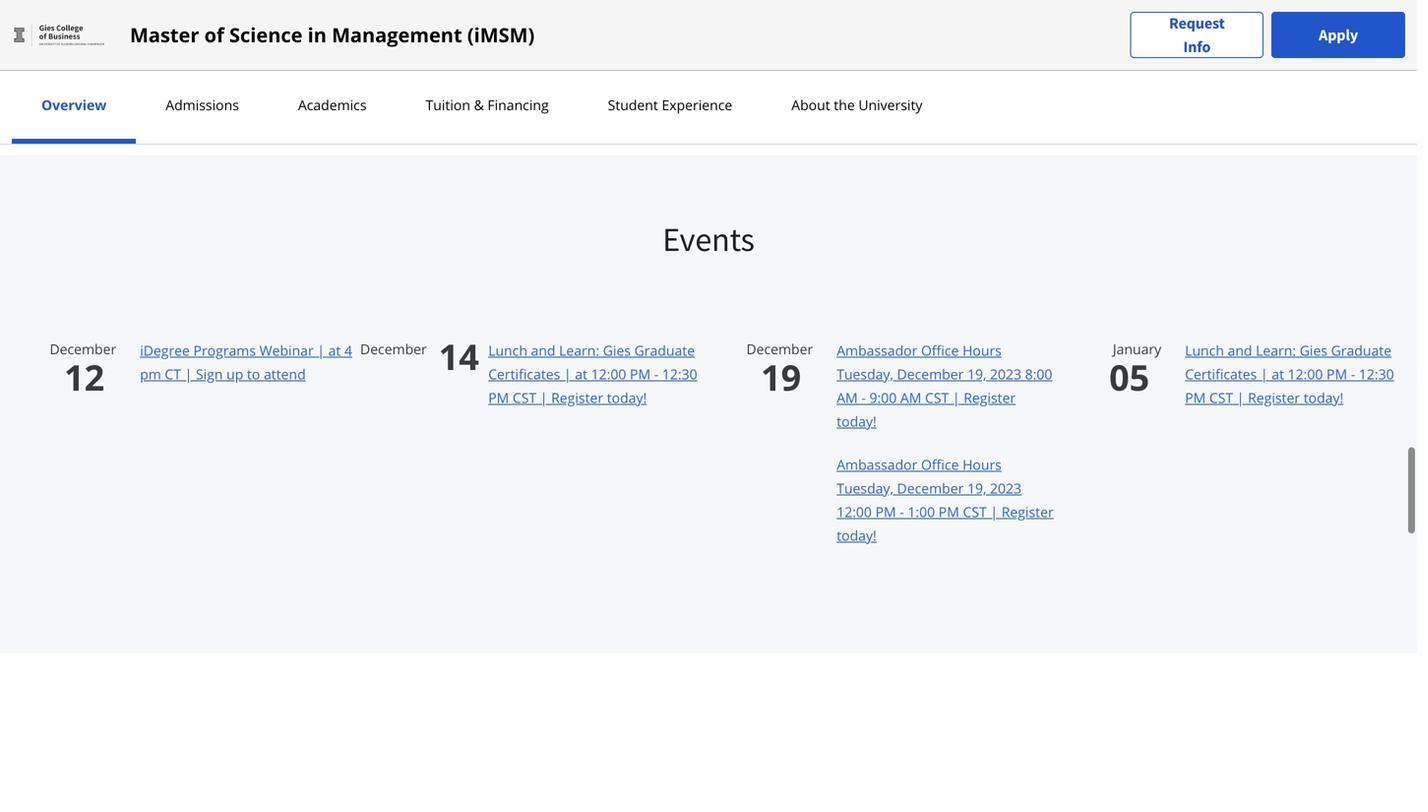 Task type: vqa. For each thing, say whether or not it's contained in the screenshot.
Admissions link
yes



Task type: locate. For each thing, give the bounding box(es) containing it.
december for december 12
[[50, 339, 116, 358]]

1 tuesday, from the top
[[837, 365, 894, 383]]

2 certificates from the left
[[1185, 365, 1257, 383]]

2 ambassador from the top
[[837, 455, 918, 474]]

1 horizontal spatial lunch
[[1185, 341, 1224, 360]]

12:00
[[591, 365, 626, 383], [1288, 365, 1323, 383], [837, 502, 872, 521]]

1 graduate from the left
[[635, 341, 695, 360]]

request
[[1169, 13, 1225, 33]]

at for 05
[[1272, 365, 1285, 383]]

0 vertical spatial office
[[921, 341, 959, 360]]

2023
[[990, 365, 1022, 383], [990, 479, 1022, 497]]

at
[[328, 341, 341, 360], [575, 365, 588, 383], [1272, 365, 1285, 383]]

tuesday, inside ambassador office hours tuesday, december 19, 2023 12:00 pm - 1:00 pm cst | register today!
[[837, 479, 894, 497]]

december
[[50, 339, 116, 358], [360, 339, 427, 358], [747, 339, 813, 358], [897, 365, 964, 383], [897, 479, 964, 497]]

2 graduate from the left
[[1331, 341, 1392, 360]]

graduate
[[635, 341, 695, 360], [1331, 341, 1392, 360]]

ambassador up "9:00"
[[837, 341, 918, 360]]

0 vertical spatial tuesday,
[[837, 365, 894, 383]]

certificates
[[488, 365, 560, 383], [1185, 365, 1257, 383]]

certificates right 'january 05'
[[1185, 365, 1257, 383]]

hours
[[963, 341, 1002, 360], [963, 455, 1002, 474]]

idegree
[[140, 341, 190, 360]]

12:30 for 05
[[1359, 365, 1394, 383]]

december 12
[[50, 339, 116, 401]]

1 horizontal spatial gies
[[1300, 341, 1328, 360]]

|
[[317, 341, 325, 360], [185, 365, 192, 383], [564, 365, 572, 383], [1261, 365, 1268, 383], [540, 388, 548, 407], [953, 388, 960, 407], [1237, 388, 1245, 407], [991, 502, 998, 521]]

am right "9:00"
[[901, 388, 922, 407]]

2 horizontal spatial 12:00
[[1288, 365, 1323, 383]]

am left "9:00"
[[837, 388, 858, 407]]

0 horizontal spatial am
[[837, 388, 858, 407]]

12:30
[[662, 365, 698, 383], [1359, 365, 1394, 383]]

1 lunch and learn: gies graduate certificates | at 12:00 pm - 12:30 pm cst | register today! from the left
[[488, 341, 698, 407]]

12:00 inside ambassador office hours tuesday, december 19, 2023 12:00 pm - 1:00 pm cst | register today!
[[837, 502, 872, 521]]

overview
[[41, 95, 107, 114]]

| inside ambassador office hours tuesday, december 19, 2023 12:00 pm - 1:00 pm cst | register today!
[[991, 502, 998, 521]]

2 12:30 from the left
[[1359, 365, 1394, 383]]

0 vertical spatial ambassador
[[837, 341, 918, 360]]

ambassador for pm
[[837, 455, 918, 474]]

1 vertical spatial hours
[[963, 455, 1002, 474]]

lunch and learn: gies graduate certificates | at 12:00 pm - 12:30 pm cst | register today! link for 14
[[488, 341, 698, 407]]

1 vertical spatial office
[[921, 455, 959, 474]]

2 lunch and learn: gies graduate certificates | at 12:00 pm - 12:30 pm cst | register today! from the left
[[1185, 341, 1394, 407]]

learn: for 05
[[1256, 341, 1296, 360]]

2 19, from the top
[[968, 479, 987, 497]]

programs
[[193, 341, 256, 360]]

graduate for 14
[[635, 341, 695, 360]]

1 lunch and learn: gies graduate certificates | at 12:00 pm - 12:30 pm cst | register today! link from the left
[[488, 341, 698, 407]]

1 vertical spatial 19,
[[968, 479, 987, 497]]

0 horizontal spatial graduate
[[635, 341, 695, 360]]

register
[[551, 388, 603, 407], [964, 388, 1016, 407], [1248, 388, 1300, 407], [1002, 502, 1054, 521]]

office
[[921, 341, 959, 360], [921, 455, 959, 474]]

1 horizontal spatial learn:
[[1256, 341, 1296, 360]]

2 horizontal spatial at
[[1272, 365, 1285, 383]]

tuition & financing
[[426, 95, 549, 114]]

hours inside ambassador office hours tuesday, december 19, 2023 8:00 am - 9:00 am cst | register today!
[[963, 341, 1002, 360]]

office for pm
[[921, 455, 959, 474]]

1 am from the left
[[837, 388, 858, 407]]

4
[[345, 341, 352, 360]]

and for 14
[[531, 341, 556, 360]]

8:00
[[1025, 365, 1053, 383]]

1 vertical spatial 2023
[[990, 479, 1022, 497]]

2 am from the left
[[901, 388, 922, 407]]

2 hours from the top
[[963, 455, 1002, 474]]

office for am
[[921, 341, 959, 360]]

-
[[654, 365, 659, 383], [1351, 365, 1356, 383], [862, 388, 866, 407], [900, 502, 904, 521]]

2 office from the top
[[921, 455, 959, 474]]

lunch
[[488, 341, 528, 360], [1185, 341, 1224, 360]]

cst
[[513, 388, 537, 407], [925, 388, 949, 407], [1210, 388, 1234, 407], [963, 502, 987, 521]]

0 horizontal spatial lunch
[[488, 341, 528, 360]]

1 19, from the top
[[968, 365, 987, 383]]

of
[[204, 21, 224, 48]]

december inside ambassador office hours tuesday, december 19, 2023 8:00 am - 9:00 am cst | register today!
[[897, 365, 964, 383]]

master of science in management (imsm)
[[130, 21, 535, 48]]

2023 inside ambassador office hours tuesday, december 19, 2023 12:00 pm - 1:00 pm cst | register today!
[[990, 479, 1022, 497]]

learn:
[[559, 341, 600, 360], [1256, 341, 1296, 360]]

hours inside ambassador office hours tuesday, december 19, 2023 12:00 pm - 1:00 pm cst | register today!
[[963, 455, 1002, 474]]

pm
[[630, 365, 651, 383], [1327, 365, 1348, 383], [488, 388, 509, 407], [1185, 388, 1206, 407], [876, 502, 896, 521], [939, 502, 960, 521]]

1 horizontal spatial am
[[901, 388, 922, 407]]

lunch right 14
[[488, 341, 528, 360]]

to
[[247, 365, 260, 383]]

1 hours from the top
[[963, 341, 1002, 360]]

9:00
[[870, 388, 897, 407]]

0 vertical spatial hours
[[963, 341, 1002, 360]]

and
[[531, 341, 556, 360], [1228, 341, 1253, 360]]

1 horizontal spatial 12:30
[[1359, 365, 1394, 383]]

1 ambassador from the top
[[837, 341, 918, 360]]

0 horizontal spatial lunch and learn: gies graduate certificates | at 12:00 pm - 12:30 pm cst | register today!
[[488, 341, 698, 407]]

1 2023 from the top
[[990, 365, 1022, 383]]

academics link
[[292, 95, 373, 114]]

student experience link
[[602, 95, 739, 114]]

1 vertical spatial ambassador
[[837, 455, 918, 474]]

- inside ambassador office hours tuesday, december 19, 2023 12:00 pm - 1:00 pm cst | register today!
[[900, 502, 904, 521]]

1 gies from the left
[[603, 341, 631, 360]]

0 horizontal spatial lunch and learn: gies graduate certificates | at 12:00 pm - 12:30 pm cst | register today! link
[[488, 341, 698, 407]]

office inside ambassador office hours tuesday, december 19, 2023 8:00 am - 9:00 am cst | register today!
[[921, 341, 959, 360]]

cst inside ambassador office hours tuesday, december 19, 2023 12:00 pm - 1:00 pm cst | register today!
[[963, 502, 987, 521]]

lunch and learn: gies graduate certificates | at 12:00 pm - 12:30 pm cst | register today! link
[[488, 341, 698, 407], [1185, 341, 1394, 407]]

12:00 for 14
[[591, 365, 626, 383]]

ambassador inside ambassador office hours tuesday, december 19, 2023 12:00 pm - 1:00 pm cst | register today!
[[837, 455, 918, 474]]

- inside ambassador office hours tuesday, december 19, 2023 8:00 am - 9:00 am cst | register today!
[[862, 388, 866, 407]]

today! inside ambassador office hours tuesday, december 19, 2023 8:00 am - 9:00 am cst | register today!
[[837, 412, 877, 430]]

1 office from the top
[[921, 341, 959, 360]]

today! inside ambassador office hours tuesday, december 19, 2023 12:00 pm - 1:00 pm cst | register today!
[[837, 526, 877, 545]]

1 certificates from the left
[[488, 365, 560, 383]]

ambassador up 1:00
[[837, 455, 918, 474]]

academics
[[298, 95, 367, 114]]

tuesday, up "9:00"
[[837, 365, 894, 383]]

register inside ambassador office hours tuesday, december 19, 2023 12:00 pm - 1:00 pm cst | register today!
[[1002, 502, 1054, 521]]

0 horizontal spatial 12:30
[[662, 365, 698, 383]]

2 lunch and learn: gies graduate certificates | at 12:00 pm - 12:30 pm cst | register today! link from the left
[[1185, 341, 1394, 407]]

1 horizontal spatial graduate
[[1331, 341, 1392, 360]]

certificates right 14
[[488, 365, 560, 383]]

up
[[227, 365, 243, 383]]

1 horizontal spatial and
[[1228, 341, 1253, 360]]

2 tuesday, from the top
[[837, 479, 894, 497]]

ambassador office hours tuesday, december 19, 2023 8:00 am - 9:00 am cst | register today! link
[[837, 341, 1053, 430]]

today!
[[607, 388, 647, 407], [1304, 388, 1344, 407], [837, 412, 877, 430], [837, 526, 877, 545]]

about the university link
[[786, 95, 929, 114]]

19, inside ambassador office hours tuesday, december 19, 2023 8:00 am - 9:00 am cst | register today!
[[968, 365, 987, 383]]

1 and from the left
[[531, 341, 556, 360]]

1 12:30 from the left
[[662, 365, 698, 383]]

0 horizontal spatial gies
[[603, 341, 631, 360]]

12:00 for 05
[[1288, 365, 1323, 383]]

university of illinois urbana-champaign image
[[12, 19, 106, 51]]

1 learn: from the left
[[559, 341, 600, 360]]

19, inside ambassador office hours tuesday, december 19, 2023 12:00 pm - 1:00 pm cst | register today!
[[968, 479, 987, 497]]

1 horizontal spatial lunch and learn: gies graduate certificates | at 12:00 pm - 12:30 pm cst | register today!
[[1185, 341, 1394, 407]]

tuesday, inside ambassador office hours tuesday, december 19, 2023 8:00 am - 9:00 am cst | register today!
[[837, 365, 894, 383]]

office inside ambassador office hours tuesday, december 19, 2023 12:00 pm - 1:00 pm cst | register today!
[[921, 455, 959, 474]]

1 horizontal spatial certificates
[[1185, 365, 1257, 383]]

0 horizontal spatial learn:
[[559, 341, 600, 360]]

lunch and learn: gies graduate certificates | at 12:00 pm - 12:30 pm cst | register today!
[[488, 341, 698, 407], [1185, 341, 1394, 407]]

0 horizontal spatial at
[[328, 341, 341, 360]]

and for 05
[[1228, 341, 1253, 360]]

12:30 for 14
[[662, 365, 698, 383]]

am
[[837, 388, 858, 407], [901, 388, 922, 407]]

2 and from the left
[[1228, 341, 1253, 360]]

1 horizontal spatial lunch and learn: gies graduate certificates | at 12:00 pm - 12:30 pm cst | register today! link
[[1185, 341, 1394, 407]]

14
[[439, 332, 479, 380]]

0 vertical spatial 2023
[[990, 365, 1022, 383]]

ambassador
[[837, 341, 918, 360], [837, 455, 918, 474]]

(imsm)
[[467, 21, 535, 48]]

december for december 19
[[747, 339, 813, 358]]

tuesday, down "9:00"
[[837, 479, 894, 497]]

attend
[[264, 365, 306, 383]]

university
[[859, 95, 923, 114]]

tuesday,
[[837, 365, 894, 383], [837, 479, 894, 497]]

ambassador inside ambassador office hours tuesday, december 19, 2023 8:00 am - 9:00 am cst | register today!
[[837, 341, 918, 360]]

19,
[[968, 365, 987, 383], [968, 479, 987, 497]]

0 horizontal spatial 12:00
[[591, 365, 626, 383]]

| inside ambassador office hours tuesday, december 19, 2023 8:00 am - 9:00 am cst | register today!
[[953, 388, 960, 407]]

learn: for 14
[[559, 341, 600, 360]]

admissions link
[[160, 95, 245, 114]]

0 horizontal spatial and
[[531, 341, 556, 360]]

19
[[761, 353, 801, 401]]

1 vertical spatial tuesday,
[[837, 479, 894, 497]]

1 lunch from the left
[[488, 341, 528, 360]]

2 gies from the left
[[1300, 341, 1328, 360]]

1 horizontal spatial 12:00
[[837, 502, 872, 521]]

gies
[[603, 341, 631, 360], [1300, 341, 1328, 360]]

admissions
[[166, 95, 239, 114]]

0 vertical spatial 19,
[[968, 365, 987, 383]]

sign
[[196, 365, 223, 383]]

lunch for 05
[[1185, 341, 1224, 360]]

2 learn: from the left
[[1256, 341, 1296, 360]]

2023 inside ambassador office hours tuesday, december 19, 2023 8:00 am - 9:00 am cst | register today!
[[990, 365, 1022, 383]]

lunch right january
[[1185, 341, 1224, 360]]

idegree programs webinar | at 4 pm ct | sign up to attend link
[[140, 341, 352, 383]]

2023 for ambassador office hours tuesday, december 19, 2023 12:00 pm - 1:00 pm cst | register today!
[[990, 479, 1022, 497]]

1 horizontal spatial at
[[575, 365, 588, 383]]

2 2023 from the top
[[990, 479, 1022, 497]]

2 lunch from the left
[[1185, 341, 1224, 360]]

0 horizontal spatial certificates
[[488, 365, 560, 383]]



Task type: describe. For each thing, give the bounding box(es) containing it.
january
[[1113, 339, 1162, 358]]

management
[[332, 21, 462, 48]]

ambassador for am
[[837, 341, 918, 360]]

19, for am
[[968, 365, 987, 383]]

december 19
[[747, 339, 813, 401]]

ambassador office hours tuesday, december 19, 2023 8:00 am - 9:00 am cst | register today!
[[837, 341, 1053, 430]]

in
[[308, 21, 327, 48]]

&
[[474, 95, 484, 114]]

lunch for 14
[[488, 341, 528, 360]]

request info button
[[1131, 11, 1264, 59]]

info
[[1184, 37, 1211, 57]]

2023 for ambassador office hours tuesday, december 19, 2023 8:00 am - 9:00 am cst | register today!
[[990, 365, 1022, 383]]

student
[[608, 95, 658, 114]]

tuition
[[426, 95, 470, 114]]

about the university
[[792, 95, 923, 114]]

certificates for 05
[[1185, 365, 1257, 383]]

the
[[834, 95, 855, 114]]

at for 14
[[575, 365, 588, 383]]

gies for 05
[[1300, 341, 1328, 360]]

financing
[[488, 95, 549, 114]]

student experience
[[608, 95, 733, 114]]

at inside idegree programs webinar | at 4 pm ct | sign up to attend
[[328, 341, 341, 360]]

january 05
[[1109, 339, 1162, 401]]

lunch and learn: gies graduate certificates | at 12:00 pm - 12:30 pm cst | register today! for 05
[[1185, 341, 1394, 407]]

webinar
[[260, 341, 314, 360]]

lunch and learn: gies graduate certificates | at 12:00 pm - 12:30 pm cst | register today! for 14
[[488, 341, 698, 407]]

ambassador office hours tuesday, december 19, 2023 12:00 pm - 1:00 pm cst | register today! link
[[837, 455, 1054, 545]]

events
[[663, 218, 755, 260]]

19, for pm
[[968, 479, 987, 497]]

cst inside ambassador office hours tuesday, december 19, 2023 8:00 am - 9:00 am cst | register today!
[[925, 388, 949, 407]]

lunch and learn: gies graduate certificates | at 12:00 pm - 12:30 pm cst | register today! link for 05
[[1185, 341, 1394, 407]]

graduate for 05
[[1331, 341, 1392, 360]]

1:00
[[908, 502, 935, 521]]

gies for 14
[[603, 341, 631, 360]]

apply button
[[1272, 12, 1406, 58]]

about
[[792, 95, 830, 114]]

pm
[[140, 365, 161, 383]]

hours for pm
[[963, 455, 1002, 474]]

05
[[1109, 353, 1150, 401]]

request info
[[1169, 13, 1225, 57]]

ambassador office hours tuesday, december 19, 2023 12:00 pm - 1:00 pm cst | register today!
[[837, 455, 1054, 545]]

ct
[[165, 365, 181, 383]]

overview link
[[35, 95, 112, 114]]

science
[[229, 21, 303, 48]]

master
[[130, 21, 199, 48]]

december for december
[[360, 339, 427, 358]]

experience
[[662, 95, 733, 114]]

certificates for 14
[[488, 365, 560, 383]]

idegree programs webinar | at 4 pm ct | sign up to attend
[[140, 341, 352, 383]]

hours for am
[[963, 341, 1002, 360]]

tuition & financing link
[[420, 95, 555, 114]]

apply
[[1319, 25, 1359, 45]]

december inside ambassador office hours tuesday, december 19, 2023 12:00 pm - 1:00 pm cst | register today!
[[897, 479, 964, 497]]

register inside ambassador office hours tuesday, december 19, 2023 8:00 am - 9:00 am cst | register today!
[[964, 388, 1016, 407]]

tuesday, for am
[[837, 365, 894, 383]]

tuesday, for pm
[[837, 479, 894, 497]]

12
[[64, 353, 105, 401]]



